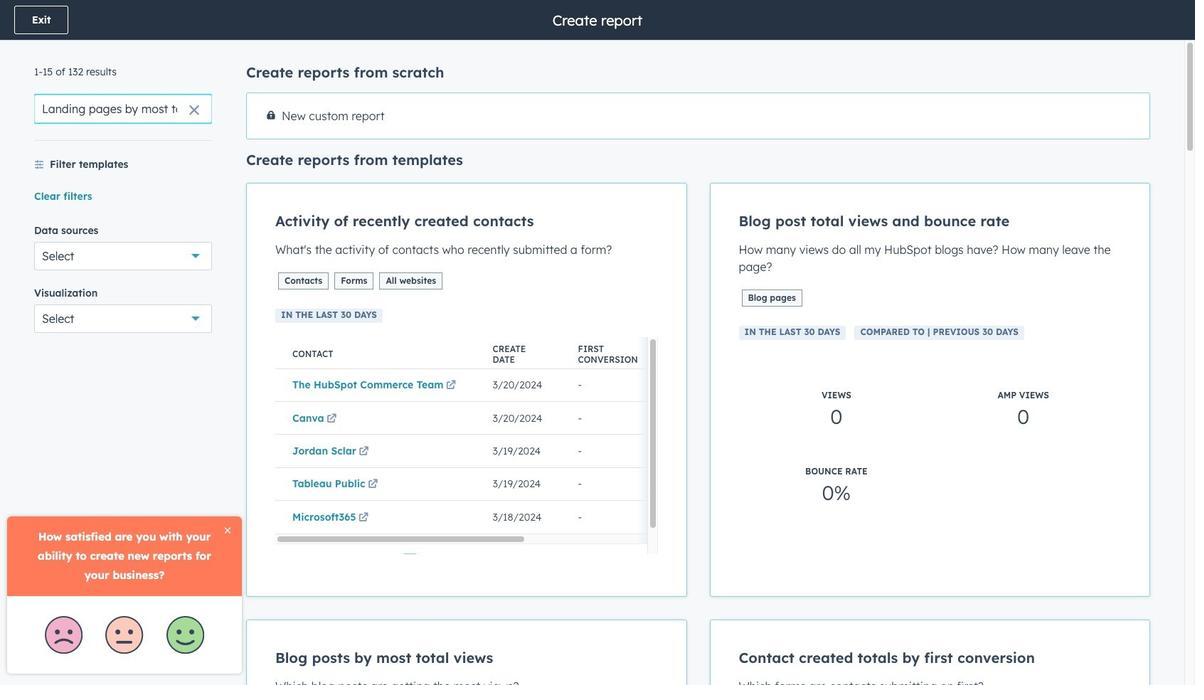 Task type: describe. For each thing, give the bounding box(es) containing it.
Search search field
[[34, 95, 212, 123]]

page section element
[[0, 0, 1196, 40]]



Task type: vqa. For each thing, say whether or not it's contained in the screenshot.
fourth - from right
no



Task type: locate. For each thing, give the bounding box(es) containing it.
None checkbox
[[246, 183, 826, 597], [710, 620, 1151, 685], [710, 620, 1151, 685]]

clear input image
[[189, 105, 200, 117]]

none checkbox pagination
[[246, 183, 826, 597]]

link opens in a new window image
[[327, 414, 337, 425], [359, 447, 369, 458], [368, 480, 378, 491], [368, 480, 378, 491], [359, 513, 369, 524], [359, 513, 369, 524]]

link opens in a new window image
[[446, 381, 456, 392], [446, 381, 456, 392], [327, 414, 337, 425], [359, 447, 369, 458]]

None checkbox
[[246, 93, 1151, 139], [710, 183, 1151, 597], [246, 620, 687, 685], [246, 93, 1151, 139], [710, 183, 1151, 597], [246, 620, 687, 685]]

pagination navigation
[[275, 550, 647, 576]]



